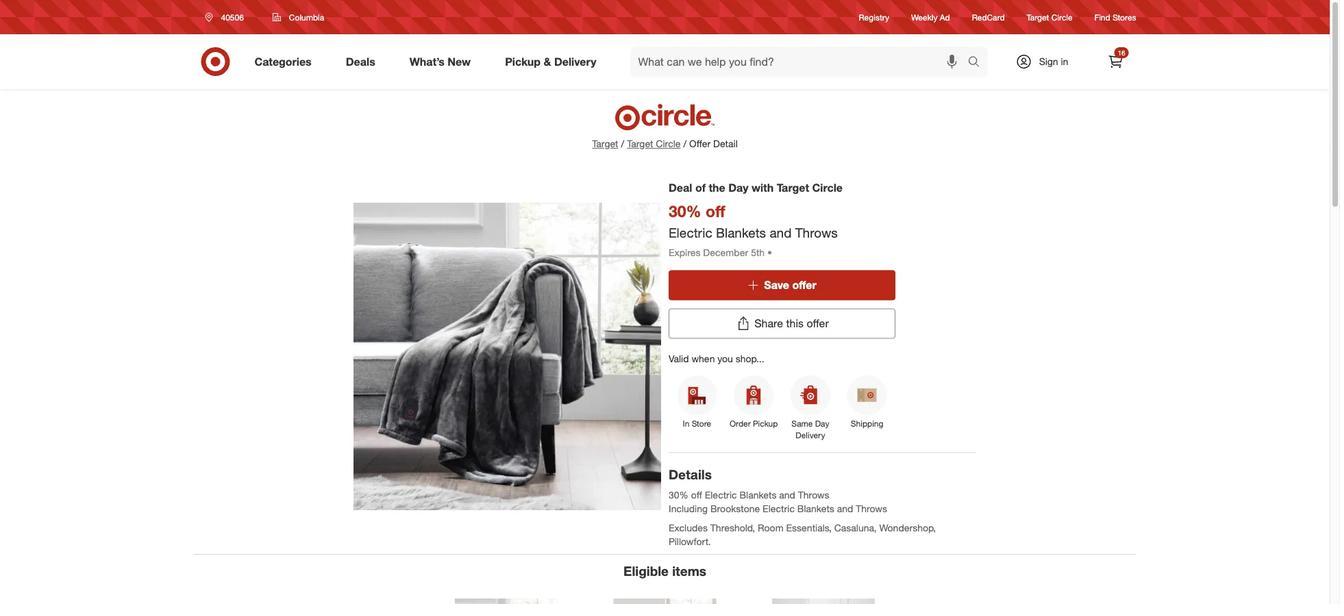Task type: vqa. For each thing, say whether or not it's contained in the screenshot.
Features Dazzling Snowflake Designs On A Soft Gray Backdrop
no



Task type: locate. For each thing, give the bounding box(es) containing it.
offer right this
[[807, 317, 829, 330]]

1 horizontal spatial /
[[683, 138, 687, 150]]

1 horizontal spatial off
[[706, 201, 725, 221]]

electric up brookstone
[[705, 489, 737, 501]]

day
[[728, 181, 748, 194], [815, 419, 829, 429]]

1 vertical spatial offer
[[807, 317, 829, 330]]

1 horizontal spatial day
[[815, 419, 829, 429]]

shipping
[[851, 419, 883, 429]]

save offer
[[764, 279, 816, 292]]

0 horizontal spatial circle
[[656, 138, 681, 150]]

0 vertical spatial off
[[706, 201, 725, 221]]

0 vertical spatial and
[[770, 225, 792, 240]]

target circle button
[[627, 137, 681, 151]]

pickup & delivery link
[[493, 47, 614, 77]]

0 horizontal spatial delivery
[[554, 55, 596, 68]]

/ left the offer
[[683, 138, 687, 150]]

throws
[[795, 225, 838, 240], [798, 489, 829, 501], [856, 503, 887, 515]]

/ right target link
[[621, 138, 624, 150]]

0 vertical spatial electric
[[669, 225, 712, 240]]

threshold,
[[710, 522, 755, 534]]

pillowfort.
[[669, 536, 711, 548]]

search
[[962, 56, 994, 70]]

sign
[[1039, 55, 1058, 67]]

delivery inside same day delivery
[[796, 430, 825, 441]]

circle down the target circle logo
[[656, 138, 681, 150]]

pickup
[[505, 55, 541, 68], [753, 419, 778, 429]]

0 vertical spatial target circle link
[[1027, 11, 1073, 23]]

delivery down same
[[796, 430, 825, 441]]

this
[[786, 317, 804, 330]]

and up •
[[770, 225, 792, 240]]

find stores
[[1095, 12, 1136, 22]]

40506
[[221, 12, 244, 22]]

blankets
[[716, 225, 766, 240], [740, 489, 776, 501], [797, 503, 834, 515]]

what's new link
[[398, 47, 488, 77]]

2 30% from the top
[[669, 489, 688, 501]]

circle right with
[[812, 181, 843, 194]]

ad
[[940, 12, 950, 22]]

0 vertical spatial blankets
[[716, 225, 766, 240]]

0 horizontal spatial target circle link
[[627, 137, 681, 151]]

what's new
[[410, 55, 471, 68]]

1 vertical spatial off
[[691, 489, 702, 501]]

2 horizontal spatial circle
[[1051, 12, 1073, 22]]

target right with
[[777, 181, 809, 194]]

target circle
[[1027, 12, 1073, 22]]

1 horizontal spatial target circle link
[[1027, 11, 1073, 23]]

30% up including
[[669, 489, 688, 501]]

deals
[[346, 55, 375, 68]]

wondershop,
[[879, 522, 936, 534]]

1 horizontal spatial circle
[[812, 181, 843, 194]]

&
[[544, 55, 551, 68]]

electric up room
[[763, 503, 795, 515]]

order pickup
[[730, 419, 778, 429]]

day right same
[[815, 419, 829, 429]]

excludes
[[669, 522, 708, 534]]

pickup left &
[[505, 55, 541, 68]]

1 30% from the top
[[669, 201, 701, 221]]

1 horizontal spatial delivery
[[796, 430, 825, 441]]

items
[[672, 563, 706, 579]]

off up including
[[691, 489, 702, 501]]

0 vertical spatial pickup
[[505, 55, 541, 68]]

1 vertical spatial electric
[[705, 489, 737, 501]]

0 vertical spatial offer
[[792, 279, 816, 292]]

/
[[621, 138, 624, 150], [683, 138, 687, 150]]

sign in link
[[1004, 47, 1090, 77]]

0 horizontal spatial /
[[621, 138, 624, 150]]

blankets inside 30% off electric blankets and throws expires december 5th •
[[716, 225, 766, 240]]

throws up casaluna,
[[856, 503, 887, 515]]

off inside 30% off electric blankets and throws expires december 5th •
[[706, 201, 725, 221]]

and
[[770, 225, 792, 240], [779, 489, 795, 501], [837, 503, 853, 515]]

0 vertical spatial delivery
[[554, 55, 596, 68]]

store
[[692, 419, 711, 429]]

throws up save offer
[[795, 225, 838, 240]]

delivery
[[554, 55, 596, 68], [796, 430, 825, 441]]

registry link
[[859, 11, 889, 23]]

30% down 'deal'
[[669, 201, 701, 221]]

2 vertical spatial circle
[[812, 181, 843, 194]]

blankets up the essentials,
[[797, 503, 834, 515]]

and inside 30% off electric blankets and throws expires december 5th •
[[770, 225, 792, 240]]

offer
[[792, 279, 816, 292], [807, 317, 829, 330]]

2 vertical spatial throws
[[856, 503, 887, 515]]

0 vertical spatial throws
[[795, 225, 838, 240]]

when
[[692, 353, 715, 365]]

offer right save
[[792, 279, 816, 292]]

day right the the
[[728, 181, 748, 194]]

electric up expires
[[669, 225, 712, 240]]

1 vertical spatial pickup
[[753, 419, 778, 429]]

pickup right order
[[753, 419, 778, 429]]

pickup & delivery
[[505, 55, 596, 68]]

share this offer
[[754, 317, 829, 330]]

eligible items
[[623, 563, 706, 579]]

and up room
[[779, 489, 795, 501]]

in
[[1061, 55, 1068, 67]]

off down the the
[[706, 201, 725, 221]]

target circle logo image
[[613, 103, 717, 132]]

circle
[[1051, 12, 1073, 22], [656, 138, 681, 150], [812, 181, 843, 194]]

0 vertical spatial circle
[[1051, 12, 1073, 22]]

0 vertical spatial 30%
[[669, 201, 701, 221]]

off inside details 30% off electric blankets and throws including brookstone electric blankets and throws
[[691, 489, 702, 501]]

throws up the essentials,
[[798, 489, 829, 501]]

electric
[[669, 225, 712, 240], [705, 489, 737, 501], [763, 503, 795, 515]]

30%
[[669, 201, 701, 221], [669, 489, 688, 501]]

0 horizontal spatial pickup
[[505, 55, 541, 68]]

circle left find
[[1051, 12, 1073, 22]]

delivery right &
[[554, 55, 596, 68]]

deal of the day with target circle
[[669, 181, 843, 194]]

search button
[[962, 47, 994, 79]]

0 horizontal spatial off
[[691, 489, 702, 501]]

target circle link down the target circle logo
[[627, 137, 681, 151]]

1 vertical spatial day
[[815, 419, 829, 429]]

including
[[669, 503, 708, 515]]

target
[[1027, 12, 1049, 22], [592, 138, 618, 150], [627, 138, 653, 150], [777, 181, 809, 194]]

blankets up december
[[716, 225, 766, 240]]

off
[[706, 201, 725, 221], [691, 489, 702, 501]]

target circle link
[[1027, 11, 1073, 23], [627, 137, 681, 151]]

What can we help you find? suggestions appear below search field
[[630, 47, 971, 77]]

and up casaluna,
[[837, 503, 853, 515]]

1 vertical spatial delivery
[[796, 430, 825, 441]]

30% off electric blankets and throws expires december 5th •
[[669, 201, 838, 258]]

weekly ad
[[911, 12, 950, 22]]

valid when you shop...
[[669, 353, 764, 365]]

16
[[1118, 48, 1125, 57]]

1 vertical spatial target circle link
[[627, 137, 681, 151]]

brookstone
[[710, 503, 760, 515]]

1 vertical spatial 30%
[[669, 489, 688, 501]]

target circle link up sign
[[1027, 11, 1073, 23]]

blankets up brookstone
[[740, 489, 776, 501]]

0 vertical spatial day
[[728, 181, 748, 194]]

same day delivery
[[792, 419, 829, 441]]

offer inside save offer button
[[792, 279, 816, 292]]



Task type: describe. For each thing, give the bounding box(es) containing it.
deals link
[[334, 47, 392, 77]]

columbia button
[[264, 5, 333, 29]]

30% inside details 30% off electric blankets and throws including brookstone electric blankets and throws
[[669, 489, 688, 501]]

target up sign in link
[[1027, 12, 1049, 22]]

of
[[695, 181, 706, 194]]

save offer button
[[669, 270, 895, 300]]

find
[[1095, 12, 1110, 22]]

1 vertical spatial circle
[[656, 138, 681, 150]]

30% inside 30% off electric blankets and throws expires december 5th •
[[669, 201, 701, 221]]

casaluna,
[[834, 522, 877, 534]]

registry
[[859, 12, 889, 22]]

save
[[764, 279, 789, 292]]

details 30% off electric blankets and throws including brookstone electric blankets and throws
[[669, 467, 887, 515]]

order
[[730, 419, 751, 429]]

1 vertical spatial and
[[779, 489, 795, 501]]

with
[[751, 181, 774, 194]]

1 / from the left
[[621, 138, 624, 150]]

target left target circle button on the top of the page
[[592, 138, 618, 150]]

valid
[[669, 353, 689, 365]]

detail
[[713, 138, 738, 150]]

sign in
[[1039, 55, 1068, 67]]

target right target link
[[627, 138, 653, 150]]

categories link
[[243, 47, 329, 77]]

2 / from the left
[[683, 138, 687, 150]]

electric inside 30% off electric blankets and throws expires december 5th •
[[669, 225, 712, 240]]

room
[[758, 522, 783, 534]]

december
[[703, 246, 748, 258]]

details
[[669, 467, 712, 483]]

excludes threshold, room essentials, casaluna, wondershop, pillowfort.
[[669, 522, 939, 548]]

delivery for day
[[796, 430, 825, 441]]

offer inside share this offer button
[[807, 317, 829, 330]]

5th
[[751, 246, 765, 258]]

essentials,
[[786, 522, 832, 534]]

find stores link
[[1095, 11, 1136, 23]]

new
[[448, 55, 471, 68]]

target link
[[592, 138, 618, 150]]

eligible
[[623, 563, 669, 579]]

in
[[683, 419, 689, 429]]

expires
[[669, 246, 700, 258]]

redcard link
[[972, 11, 1005, 23]]

categories
[[255, 55, 312, 68]]

•
[[767, 246, 772, 258]]

same
[[792, 419, 813, 429]]

deal
[[669, 181, 692, 194]]

you
[[718, 353, 733, 365]]

16 link
[[1101, 47, 1131, 77]]

1 vertical spatial blankets
[[740, 489, 776, 501]]

2 vertical spatial and
[[837, 503, 853, 515]]

2 vertical spatial blankets
[[797, 503, 834, 515]]

target / target circle / offer detail
[[592, 138, 738, 150]]

delivery for &
[[554, 55, 596, 68]]

redcard
[[972, 12, 1005, 22]]

stores
[[1113, 12, 1136, 22]]

2 vertical spatial electric
[[763, 503, 795, 515]]

weekly ad link
[[911, 11, 950, 23]]

what's
[[410, 55, 445, 68]]

columbia
[[289, 12, 324, 22]]

share this offer button
[[669, 309, 895, 339]]

share
[[754, 317, 783, 330]]

1 vertical spatial throws
[[798, 489, 829, 501]]

the
[[709, 181, 725, 194]]

1 horizontal spatial pickup
[[753, 419, 778, 429]]

in store
[[683, 419, 711, 429]]

shop...
[[736, 353, 764, 365]]

0 horizontal spatial day
[[728, 181, 748, 194]]

offer
[[689, 138, 711, 150]]

weekly
[[911, 12, 938, 22]]

40506 button
[[196, 5, 258, 29]]

day inside same day delivery
[[815, 419, 829, 429]]

throws inside 30% off electric blankets and throws expires december 5th •
[[795, 225, 838, 240]]



